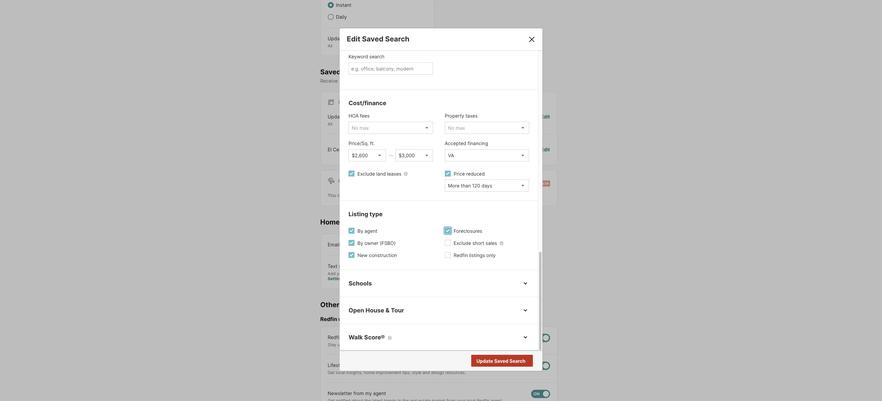 Task type: locate. For each thing, give the bounding box(es) containing it.
0 horizontal spatial your
[[337, 271, 346, 276]]

saved up receive
[[320, 68, 341, 76]]

searching
[[413, 192, 435, 198]]

to
[[344, 342, 348, 347], [429, 342, 433, 347]]

1 horizontal spatial and
[[423, 370, 430, 375]]

open
[[349, 307, 364, 314]]

2 all from the top
[[328, 122, 333, 127]]

hoa
[[349, 113, 359, 119]]

1 vertical spatial redfin
[[320, 316, 337, 323]]

keyword search
[[349, 54, 385, 60]]

redfin down other
[[320, 316, 337, 323]]

agent
[[365, 228, 378, 234], [373, 391, 386, 397]]

no emails
[[495, 147, 517, 153]]

1 horizontal spatial search
[[510, 359, 526, 365]]

1 vertical spatial edit button
[[541, 146, 550, 153]]

on right date
[[359, 342, 364, 347]]

exclude down foreclosures
[[454, 241, 471, 246]]

searches inside saved searches receive timely notifications based on your preferred search filters.
[[343, 68, 374, 76]]

agent up owner
[[365, 228, 378, 234]]

add your phone number in
[[328, 271, 381, 276]]

get
[[328, 370, 335, 375]]

all down daily option on the left top
[[328, 43, 333, 48]]

1 horizontal spatial exclude
[[454, 241, 471, 246]]

1 vertical spatial edit
[[541, 114, 550, 120]]

0 vertical spatial for
[[339, 100, 348, 106]]

tips,
[[403, 370, 411, 375]]

list box up ft.
[[349, 122, 433, 134]]

lifestyle & tips get local insights, home improvement tips, style and design resources.
[[328, 363, 466, 375]]

types up keyword
[[346, 36, 358, 42]]

other
[[320, 301, 340, 309]]

by owner (fsbo)
[[358, 241, 396, 246]]

redfin up stay
[[328, 335, 342, 341]]

1 horizontal spatial emails
[[503, 147, 517, 153]]

1 by from the top
[[358, 228, 363, 234]]

all
[[328, 43, 333, 48], [328, 122, 333, 127]]

0 horizontal spatial emails
[[341, 301, 363, 309]]

search
[[385, 35, 410, 43], [510, 359, 526, 365]]

search inside dialog
[[370, 54, 385, 60]]

1 vertical spatial emails
[[341, 301, 363, 309]]

and right tools
[[393, 342, 400, 347]]

2 edit button from the top
[[541, 146, 550, 153]]

0 horizontal spatial to
[[344, 342, 348, 347]]

open house & tour link
[[349, 306, 529, 315]]

saved left results
[[494, 359, 509, 365]]

for left sale
[[339, 100, 348, 106]]

1 vertical spatial agent
[[373, 391, 386, 397]]

0 vertical spatial on
[[398, 78, 404, 84]]

0 vertical spatial search
[[370, 54, 385, 60]]

updates
[[339, 316, 360, 323]]

0 vertical spatial exclude
[[358, 171, 375, 177]]

by for by agent
[[358, 228, 363, 234]]

newsletter from my agent
[[328, 391, 386, 397]]

1 vertical spatial searches
[[378, 192, 399, 198]]

by down 'tours'
[[358, 228, 363, 234]]

list box down financing
[[445, 150, 529, 162]]

score®
[[364, 334, 385, 341]]

exclude for exclude short sales
[[454, 241, 471, 246]]

search for update saved search
[[510, 359, 526, 365]]

0 vertical spatial edit button
[[541, 113, 550, 127]]

0 vertical spatial searches
[[343, 68, 374, 76]]

add
[[328, 271, 336, 276]]

redfin for redfin listings only
[[454, 253, 468, 259]]

1 for from the top
[[339, 100, 348, 106]]

1 vertical spatial by
[[358, 241, 363, 246]]

update down connect
[[477, 359, 493, 365]]

1 horizontal spatial &
[[386, 307, 390, 314]]

1 vertical spatial on
[[359, 342, 364, 347]]

keyword
[[349, 54, 368, 60]]

by agent
[[358, 228, 378, 234]]

1 horizontal spatial no
[[502, 359, 508, 365]]

None checkbox
[[531, 334, 550, 342], [531, 362, 550, 370], [531, 334, 550, 342], [531, 362, 550, 370]]

1 to from the left
[[344, 342, 348, 347]]

1 horizontal spatial to
[[429, 342, 433, 347]]

design
[[431, 370, 444, 375]]

0 vertical spatial no
[[495, 147, 502, 153]]

news
[[343, 335, 355, 341]]

leases
[[387, 171, 402, 177]]

newsletter
[[328, 391, 352, 397]]

update types all up keyword
[[328, 36, 358, 48]]

0 horizontal spatial search
[[370, 54, 385, 60]]

redfin updates
[[320, 316, 360, 323]]

1 vertical spatial for
[[339, 178, 348, 184]]

0 vertical spatial agent
[[365, 228, 378, 234]]

update types all down for sale
[[328, 114, 358, 127]]

1 horizontal spatial your
[[405, 78, 415, 84]]

1 vertical spatial no
[[502, 359, 508, 365]]

edit saved search dialog
[[340, 0, 543, 371]]

no
[[495, 147, 502, 153], [502, 359, 508, 365]]

redfin left listings
[[454, 253, 468, 259]]

all up el
[[328, 122, 333, 127]]

0 horizontal spatial &
[[348, 363, 351, 369]]

edit button for no emails
[[541, 146, 550, 153]]

1 horizontal spatial search
[[439, 78, 454, 84]]

date
[[349, 342, 358, 347]]

insights,
[[346, 370, 363, 375]]

home
[[320, 218, 340, 226]]

0 horizontal spatial no
[[495, 147, 502, 153]]

sell
[[448, 342, 454, 347]]

None checkbox
[[408, 263, 427, 271], [531, 390, 550, 398], [408, 263, 427, 271], [531, 390, 550, 398]]

for
[[436, 192, 442, 198]]

update inside button
[[477, 359, 493, 365]]

searches
[[343, 68, 374, 76], [378, 192, 399, 198]]

on
[[398, 78, 404, 84], [359, 342, 364, 347]]

buy
[[434, 342, 441, 347]]

0 vertical spatial redfin
[[454, 253, 468, 259]]

list box down ft.
[[349, 150, 386, 162]]

update down daily option on the left top
[[328, 36, 344, 42]]

by left owner
[[358, 241, 363, 246]]

1 horizontal spatial searches
[[378, 192, 399, 198]]

1 vertical spatial &
[[348, 363, 351, 369]]

edit inside dialog
[[347, 35, 361, 43]]

0 vertical spatial update
[[328, 36, 344, 42]]

0 horizontal spatial exclude
[[358, 171, 375, 177]]

for for for sale
[[339, 100, 348, 106]]

2 vertical spatial redfin
[[328, 335, 342, 341]]

search
[[370, 54, 385, 60], [439, 78, 454, 84]]

from
[[354, 391, 364, 397]]

saved up keyword search
[[362, 35, 384, 43]]

edit
[[347, 35, 361, 43], [541, 114, 550, 120], [541, 147, 550, 153]]

in
[[376, 271, 380, 276]]

your up settings
[[337, 271, 346, 276]]

Instant radio
[[328, 2, 334, 8]]

no for no results
[[502, 359, 508, 365]]

and right "home,"
[[472, 342, 480, 347]]

agent right my
[[373, 391, 386, 397]]

reduced
[[467, 171, 485, 177]]

2 vertical spatial edit
[[541, 147, 550, 153]]

1 vertical spatial search
[[510, 359, 526, 365]]

search left 'filters.' on the right of page
[[439, 78, 454, 84]]

to right up
[[344, 342, 348, 347]]

foreclosures
[[454, 228, 483, 234]]

0 vertical spatial edit
[[347, 35, 361, 43]]

exclude
[[358, 171, 375, 177], [454, 241, 471, 246]]

2 for from the top
[[339, 178, 348, 184]]

searches up 'notifications'
[[343, 68, 374, 76]]

2 by from the top
[[358, 241, 363, 246]]

resources.
[[446, 370, 466, 375]]

0 vertical spatial update types all
[[328, 36, 358, 48]]

on inside saved searches receive timely notifications based on your preferred search filters.
[[398, 78, 404, 84]]

0 horizontal spatial on
[[359, 342, 364, 347]]

0 vertical spatial search
[[385, 35, 410, 43]]

redfin's
[[365, 342, 381, 347]]

0 vertical spatial all
[[328, 43, 333, 48]]

0 vertical spatial types
[[346, 36, 358, 42]]

other emails
[[320, 301, 363, 309]]

search down edit saved search
[[370, 54, 385, 60]]

on inside redfin news stay up to date on redfin's tools and features, how to buy or sell a home, and connect with an agent.
[[359, 342, 364, 347]]

walk score®
[[349, 334, 385, 341]]

test
[[350, 147, 359, 153]]

edit for edit button for update types
[[541, 114, 550, 120]]

0 vertical spatial &
[[386, 307, 390, 314]]

1 vertical spatial types
[[346, 114, 358, 120]]

update
[[328, 36, 344, 42], [328, 114, 344, 120], [477, 359, 493, 365]]

0 horizontal spatial searches
[[343, 68, 374, 76]]

settings
[[328, 276, 345, 281]]

agent.
[[513, 342, 526, 347]]

list box down reduced
[[445, 180, 529, 192]]

update left hoa
[[328, 114, 344, 120]]

0 vertical spatial emails
[[503, 147, 517, 153]]

only
[[487, 253, 496, 259]]

rentals
[[444, 192, 459, 198]]

update types all
[[328, 36, 358, 48], [328, 114, 358, 127]]

1 vertical spatial update types all
[[328, 114, 358, 127]]

stay
[[328, 342, 337, 347]]

1 vertical spatial all
[[328, 122, 333, 127]]

exclude up rent
[[358, 171, 375, 177]]

by
[[358, 228, 363, 234], [358, 241, 363, 246]]

1 vertical spatial update
[[328, 114, 344, 120]]

and
[[393, 342, 400, 347], [472, 342, 480, 347], [423, 370, 430, 375]]

0 vertical spatial by
[[358, 228, 363, 234]]

style
[[412, 370, 422, 375]]

0 horizontal spatial search
[[385, 35, 410, 43]]

emails for other emails
[[341, 301, 363, 309]]

1 edit button from the top
[[541, 113, 550, 127]]

& left tips at the left bottom
[[348, 363, 351, 369]]

how
[[420, 342, 428, 347]]

& left tour in the bottom left of the page
[[386, 307, 390, 314]]

1 horizontal spatial on
[[398, 78, 404, 84]]

cerrito
[[333, 147, 349, 153]]

preferred
[[416, 78, 437, 84]]

redfin inside edit saved search dialog
[[454, 253, 468, 259]]

to left the buy
[[429, 342, 433, 347]]

tips
[[352, 363, 361, 369]]

1 vertical spatial exclude
[[454, 241, 471, 246]]

no inside button
[[502, 359, 508, 365]]

and inside the lifestyle & tips get local insights, home improvement tips, style and design resources.
[[423, 370, 430, 375]]

for left rent
[[339, 178, 348, 184]]

price/sq.
[[349, 141, 369, 147]]

your left preferred
[[405, 78, 415, 84]]

lifestyle
[[328, 363, 347, 369]]

timely
[[339, 78, 353, 84]]

e.g. office, balcony, modern text field
[[351, 66, 430, 72]]

number
[[360, 271, 375, 276]]

search inside button
[[510, 359, 526, 365]]

types left the fees
[[346, 114, 358, 120]]

2 vertical spatial update
[[477, 359, 493, 365]]

1 vertical spatial search
[[439, 78, 454, 84]]

and right style
[[423, 370, 430, 375]]

saved
[[362, 35, 384, 43], [320, 68, 341, 76], [363, 192, 376, 198], [494, 359, 509, 365]]

on right based
[[398, 78, 404, 84]]

0 vertical spatial your
[[405, 78, 415, 84]]

searches left "while"
[[378, 192, 399, 198]]

list box
[[349, 122, 433, 134], [445, 122, 529, 134], [349, 150, 386, 162], [396, 150, 433, 162], [445, 150, 529, 162], [445, 180, 529, 192]]

home
[[364, 370, 375, 375]]



Task type: vqa. For each thing, say whether or not it's contained in the screenshot.
Email
yes



Task type: describe. For each thing, give the bounding box(es) containing it.
update saved search button
[[472, 355, 533, 367]]

ft.
[[370, 141, 375, 147]]

taxes
[[466, 113, 478, 119]]

filters.
[[455, 78, 469, 84]]

saved inside saved searches receive timely notifications based on your preferred search filters.
[[320, 68, 341, 76]]

1 vertical spatial your
[[337, 271, 346, 276]]

fees
[[360, 113, 370, 119]]

text
[[328, 263, 337, 269]]

email
[[328, 242, 340, 248]]

update saved search
[[477, 359, 526, 365]]

an
[[507, 342, 512, 347]]

for for for rent
[[339, 178, 348, 184]]

schools
[[349, 280, 372, 287]]

1 update types all from the top
[[328, 36, 358, 48]]

you
[[328, 192, 336, 198]]

cost/finance
[[349, 100, 387, 107]]

search for edit saved search
[[385, 35, 410, 43]]

saved searches receive timely notifications based on your preferred search filters.
[[320, 68, 469, 84]]

on for news
[[359, 342, 364, 347]]

walk score® link
[[349, 333, 529, 342]]

house
[[366, 307, 384, 314]]

rent
[[349, 178, 362, 184]]

listing type
[[349, 211, 383, 218]]

& inside the lifestyle & tips get local insights, home improvement tips, style and design resources.
[[348, 363, 351, 369]]

tools
[[382, 342, 391, 347]]

account
[[381, 271, 398, 276]]

hoa fees
[[349, 113, 370, 119]]

price reduced
[[454, 171, 485, 177]]

short
[[473, 241, 484, 246]]

redfin inside redfin news stay up to date on redfin's tools and features, how to buy or sell a home, and connect with an agent.
[[328, 335, 342, 341]]

improvement
[[376, 370, 402, 375]]

edit for edit button related to no emails
[[541, 147, 550, 153]]

owner
[[365, 241, 379, 246]]

& inside open house & tour link
[[386, 307, 390, 314]]

schools link
[[349, 279, 529, 288]]

emails for no emails
[[503, 147, 517, 153]]

with
[[498, 342, 506, 347]]

agent inside edit saved search dialog
[[365, 228, 378, 234]]

features,
[[401, 342, 418, 347]]

accepted
[[445, 141, 467, 147]]

for rent
[[339, 178, 362, 184]]

phone
[[347, 271, 359, 276]]

tour
[[391, 307, 404, 314]]

sale
[[349, 100, 361, 106]]

financing
[[468, 141, 488, 147]]

based
[[383, 78, 397, 84]]

can
[[338, 192, 346, 198]]

exclude land leases
[[358, 171, 402, 177]]

tours
[[342, 218, 359, 226]]

2 horizontal spatial and
[[472, 342, 480, 347]]

home tours
[[320, 218, 359, 226]]

open house & tour
[[349, 307, 404, 314]]

new construction
[[358, 253, 397, 259]]

(sms)
[[339, 263, 353, 269]]

notifications
[[354, 78, 382, 84]]

results
[[509, 359, 525, 365]]

edit button for update types
[[541, 113, 550, 127]]

listings
[[470, 253, 485, 259]]

receive
[[320, 78, 338, 84]]

Daily radio
[[328, 14, 334, 20]]

accepted financing
[[445, 141, 488, 147]]

saved inside button
[[494, 359, 509, 365]]

list box right —
[[396, 150, 433, 162]]

1 all from the top
[[328, 43, 333, 48]]

exclude for exclude land leases
[[358, 171, 375, 177]]

redfin news stay up to date on redfin's tools and features, how to buy or sell a home, and connect with an agent.
[[328, 335, 526, 347]]

by for by owner (fsbo)
[[358, 241, 363, 246]]

redfin for redfin updates
[[320, 316, 337, 323]]

edit saved search element
[[347, 35, 521, 43]]

2 types from the top
[[346, 114, 358, 120]]

instant
[[336, 2, 352, 8]]

account settings link
[[328, 271, 398, 281]]

exclude short sales
[[454, 241, 497, 246]]

text (sms)
[[328, 263, 353, 269]]

0 horizontal spatial and
[[393, 342, 400, 347]]

or
[[443, 342, 447, 347]]

no results
[[502, 359, 525, 365]]

1 types from the top
[[346, 36, 358, 42]]

2 update types all from the top
[[328, 114, 358, 127]]

price/sq. ft.
[[349, 141, 375, 147]]

my
[[365, 391, 372, 397]]

el cerrito test 1
[[328, 147, 363, 153]]

search inside saved searches receive timely notifications based on your preferred search filters.
[[439, 78, 454, 84]]

land
[[376, 171, 386, 177]]

redfin listings only
[[454, 253, 496, 259]]

property
[[445, 113, 464, 119]]

edit saved search
[[347, 35, 410, 43]]

property taxes
[[445, 113, 478, 119]]

edit for edit saved search
[[347, 35, 361, 43]]

list box up financing
[[445, 122, 529, 134]]

account settings
[[328, 271, 398, 281]]

no for no emails
[[495, 147, 502, 153]]

2 to from the left
[[429, 342, 433, 347]]

saved right the create
[[363, 192, 376, 198]]

for sale
[[339, 100, 361, 106]]

on for searches
[[398, 78, 404, 84]]

a
[[455, 342, 458, 347]]

new
[[358, 253, 368, 259]]

(fsbo)
[[380, 241, 396, 246]]

your inside saved searches receive timely notifications based on your preferred search filters.
[[405, 78, 415, 84]]



